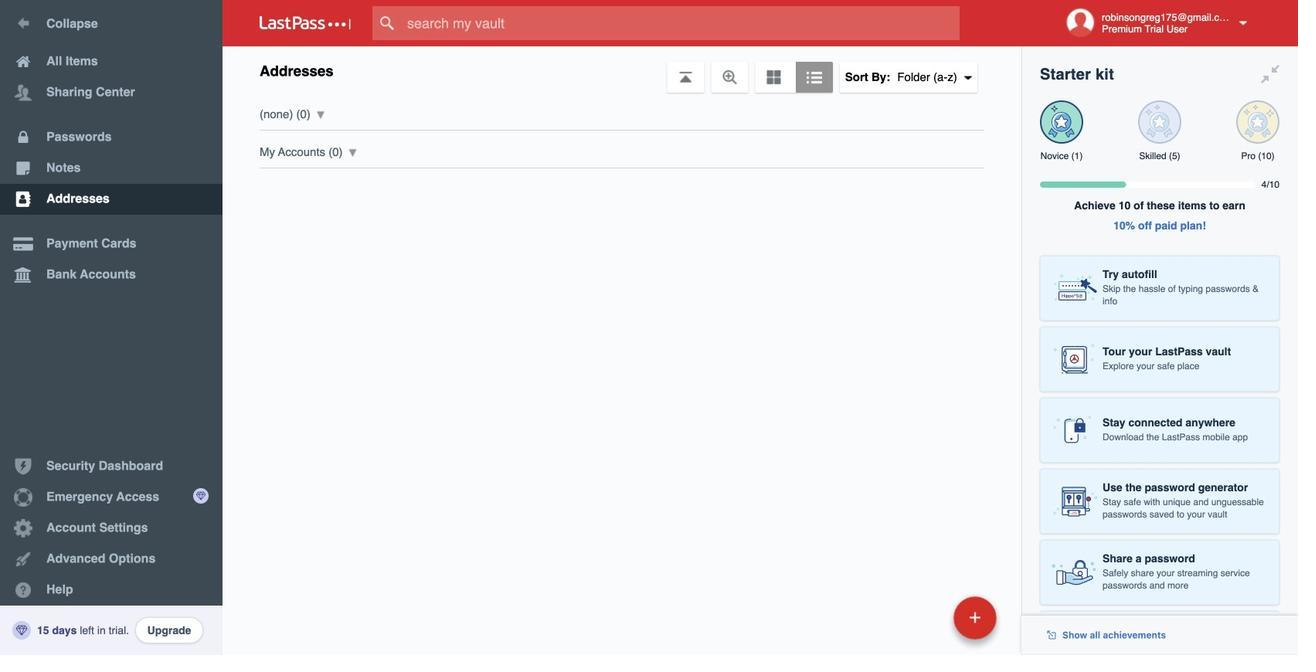 Task type: describe. For each thing, give the bounding box(es) containing it.
new item element
[[847, 596, 1002, 640]]

vault options navigation
[[223, 46, 1022, 93]]

new item navigation
[[847, 592, 1006, 655]]

main navigation navigation
[[0, 0, 223, 655]]

search my vault text field
[[372, 6, 990, 40]]



Task type: vqa. For each thing, say whether or not it's contained in the screenshot.
dialog
no



Task type: locate. For each thing, give the bounding box(es) containing it.
lastpass image
[[260, 16, 351, 30]]

Search search field
[[372, 6, 990, 40]]



